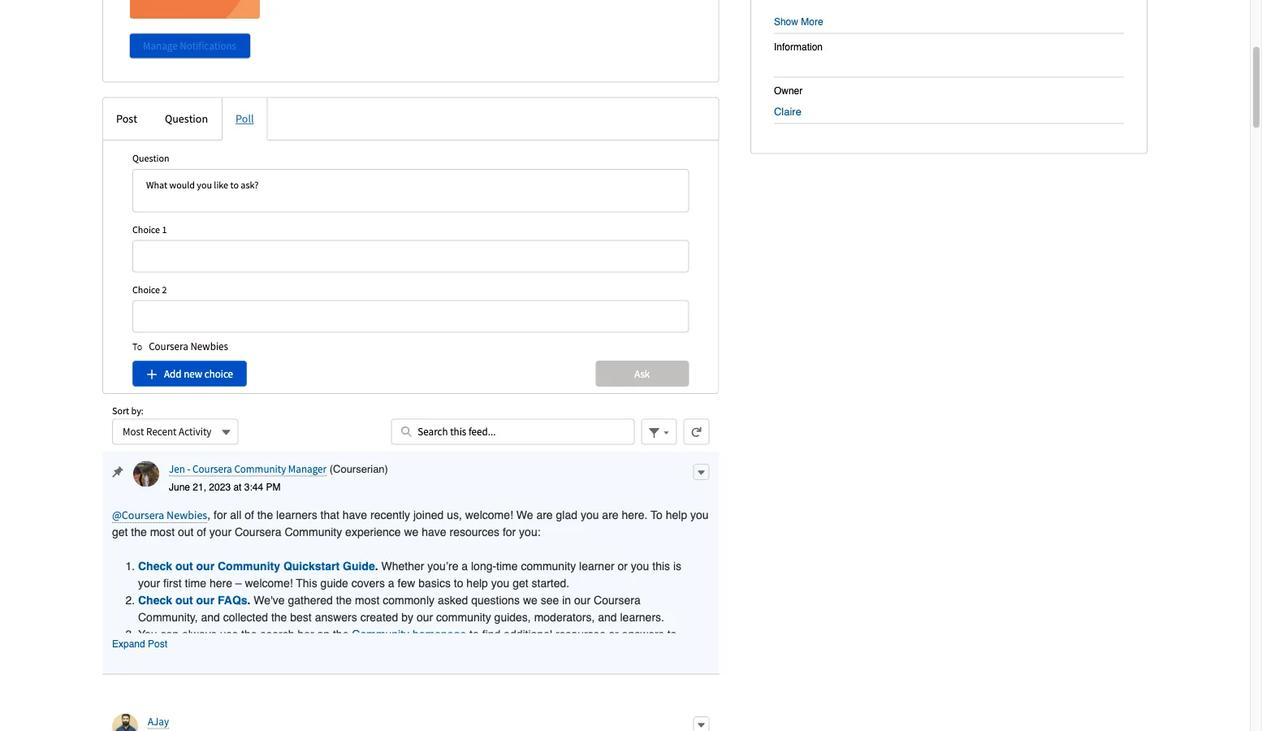 Task type: vqa. For each thing, say whether or not it's contained in the screenshot.
Notifications
yes



Task type: locate. For each thing, give the bounding box(es) containing it.
have up experience
[[343, 509, 367, 522]]

guides,
[[494, 612, 531, 625]]

1 horizontal spatial and
[[598, 612, 617, 625]]

add
[[164, 367, 182, 381]]

your left first
[[138, 577, 160, 590]]

2 vertical spatial out
[[175, 594, 193, 607]]

tab list
[[102, 97, 719, 141]]

to find additional resources or answers to questions.
[[138, 629, 677, 659]]

resources inside to find additional resources or answers to questions.
[[556, 629, 606, 642]]

check out our community quickstart guide link
[[138, 560, 375, 573]]

answers inside we've gathered the most commonly asked questions we see in our coursera community, and collected the best answers created by our community guides, moderators, and learners.
[[315, 612, 357, 625]]

or right learner
[[618, 560, 628, 573]]

2 and from the left
[[598, 612, 617, 625]]

1 vertical spatial welcome!
[[245, 577, 293, 590]]

1 vertical spatial community
[[436, 612, 491, 625]]

help down long- on the left of page
[[467, 577, 488, 590]]

and up always
[[201, 612, 220, 625]]

community inside we've gathered the most commonly asked questions we see in our coursera community, and collected the best answers created by our community guides, moderators, and learners.
[[436, 612, 491, 625]]

glad
[[556, 509, 578, 522]]

1 vertical spatial post
[[148, 639, 167, 650]]

. up collected
[[247, 594, 251, 607]]

–
[[235, 577, 242, 590]]

0 horizontal spatial of
[[197, 526, 206, 539]]

text default image
[[112, 467, 123, 478]]

0 vertical spatial question
[[165, 112, 208, 126]]

out down first
[[175, 594, 193, 607]]

1 horizontal spatial your
[[209, 526, 232, 539]]

out up first
[[175, 560, 193, 573]]

1 horizontal spatial time
[[497, 560, 518, 573]]

the down the guide
[[336, 594, 352, 607]]

1 vertical spatial of
[[197, 526, 206, 539]]

0 vertical spatial answers
[[315, 612, 357, 625]]

1 vertical spatial out
[[175, 560, 193, 573]]

the down pm
[[257, 509, 273, 522]]

1 vertical spatial resources
[[556, 629, 606, 642]]

most inside ​, for all of the learners that have recently joined us, welcome! we are glad you are here. to help you get the most out of your coursera community experience we have resources for you:
[[150, 526, 175, 539]]

1 horizontal spatial resources
[[556, 629, 606, 642]]

choice for choice 2
[[132, 284, 160, 296]]

0 horizontal spatial help
[[467, 577, 488, 590]]

1 horizontal spatial most
[[355, 594, 380, 607]]

covers
[[352, 577, 385, 590]]

community up '–'
[[218, 560, 280, 573]]

get inside ​, for all of the learners that have recently joined us, welcome! we are glad you are here. to help you get the most out of your coursera community experience we have resources for you:
[[112, 526, 128, 539]]

the down collected
[[241, 629, 257, 642]]

help right here.
[[666, 509, 687, 522]]

answers
[[315, 612, 357, 625], [622, 629, 664, 642]]

0 horizontal spatial post
[[116, 112, 137, 126]]

we've gathered the most commonly asked questions we see in our coursera community, and collected the best answers created by our community guides, moderators, and learners.
[[138, 594, 668, 625]]

jen - coursera community manager link
[[169, 463, 327, 477]]

1 horizontal spatial get
[[513, 577, 529, 590]]

0 vertical spatial your
[[209, 526, 232, 539]]

question left the poll
[[165, 112, 208, 126]]

. up covers
[[375, 560, 378, 573]]

0 vertical spatial to
[[132, 341, 142, 354]]

coursera up 2023
[[193, 463, 232, 476]]

choice
[[205, 367, 233, 381]]

your inside ​, for all of the learners that have recently joined us, welcome! we are glad you are here. to help you get the most out of your coursera community experience we have resources for you:
[[209, 526, 232, 539]]

1 horizontal spatial community
[[521, 560, 576, 573]]

welcome!
[[465, 509, 513, 522], [245, 577, 293, 590]]

we inside we've gathered the most commonly asked questions we see in our coursera community, and collected the best answers created by our community guides, moderators, and learners.
[[523, 594, 538, 607]]

community
[[521, 560, 576, 573], [436, 612, 491, 625]]

by:
[[131, 405, 144, 417]]

you
[[138, 629, 157, 642]]

out
[[178, 526, 194, 539], [175, 560, 193, 573], [175, 594, 193, 607]]

0 horizontal spatial community
[[436, 612, 491, 625]]

0 horizontal spatial get
[[112, 526, 128, 539]]

0 horizontal spatial most
[[150, 526, 175, 539]]

newbies down the june
[[167, 508, 207, 523]]

you right here.
[[691, 509, 709, 522]]

welcome! up we've
[[245, 577, 293, 590]]

sort by:
[[112, 405, 144, 417]]

1 vertical spatial answers
[[622, 629, 664, 642]]

check
[[138, 560, 172, 573], [138, 594, 172, 607]]

0 horizontal spatial we
[[404, 526, 419, 539]]

0 vertical spatial get
[[112, 526, 128, 539]]

check up community,
[[138, 594, 172, 607]]

welcome! right us,
[[465, 509, 513, 522]]

0 horizontal spatial welcome!
[[245, 577, 293, 590]]

poll
[[236, 112, 254, 126]]

community inside "jen - coursera community manager (courserian) june 21, 2023 at 3:44 pm"
[[234, 463, 286, 476]]

community
[[234, 463, 286, 476], [285, 526, 342, 539], [218, 560, 280, 573], [352, 629, 410, 642]]

questions.
[[138, 646, 190, 659]]

coursera inside "jen - coursera community manager (courserian) june 21, 2023 at 3:44 pm"
[[193, 463, 232, 476]]

resources
[[450, 526, 500, 539], [556, 629, 606, 642]]

0 horizontal spatial time
[[185, 577, 206, 590]]

community down the that
[[285, 526, 342, 539]]

welcome! inside ​, for all of the learners that have recently joined us, welcome! we are glad you are here. to help you get the most out of your coursera community experience we have resources for you:
[[465, 509, 513, 522]]

choice 1
[[132, 224, 167, 236]]

answers up on
[[315, 612, 357, 625]]

for
[[214, 509, 227, 522], [503, 526, 516, 539]]

choice 2
[[132, 284, 167, 296]]

0 vertical spatial we
[[404, 526, 419, 539]]

community up started.
[[521, 560, 576, 573]]

newbies
[[190, 340, 228, 354], [167, 508, 207, 523]]

ajay
[[148, 716, 169, 729]]

1 vertical spatial to
[[651, 509, 663, 522]]

1
[[162, 224, 167, 236]]

post inside tab list
[[116, 112, 137, 126]]

0 horizontal spatial answers
[[315, 612, 357, 625]]

june 21, 2023 at 3:44 pm link
[[169, 482, 281, 493]]

to left find
[[470, 629, 479, 642]]

most down covers
[[355, 594, 380, 607]]

0 vertical spatial check
[[138, 560, 172, 573]]

1 horizontal spatial .
[[375, 560, 378, 573]]

.
[[375, 560, 378, 573], [247, 594, 251, 607]]

to down is
[[668, 629, 677, 642]]

a
[[462, 560, 468, 573], [388, 577, 395, 590]]

use
[[220, 629, 238, 642]]

0 vertical spatial most
[[150, 526, 175, 539]]

1 vertical spatial we
[[523, 594, 538, 607]]

1 vertical spatial a
[[388, 577, 395, 590]]

ask
[[635, 367, 650, 381]]

0 horizontal spatial and
[[201, 612, 220, 625]]

you
[[581, 509, 599, 522], [691, 509, 709, 522], [631, 560, 649, 573], [491, 577, 510, 590]]

0 horizontal spatial your
[[138, 577, 160, 590]]

manage
[[143, 39, 178, 53]]

resources down moderators,
[[556, 629, 606, 642]]

0 vertical spatial choice
[[132, 224, 160, 236]]

gathered
[[288, 594, 333, 607]]

have down joined
[[422, 526, 447, 539]]

0 horizontal spatial to
[[132, 341, 142, 354]]

0 vertical spatial out
[[178, 526, 194, 539]]

coursera
[[149, 340, 188, 354], [193, 463, 232, 476], [235, 526, 282, 539], [594, 594, 641, 607]]

0 horizontal spatial resources
[[450, 526, 500, 539]]

for right the ​,
[[214, 509, 227, 522]]

post left question link
[[116, 112, 137, 126]]

june
[[169, 482, 190, 493]]

1 horizontal spatial help
[[666, 509, 687, 522]]

or
[[618, 560, 628, 573], [609, 629, 619, 642]]

1 vertical spatial get
[[513, 577, 529, 590]]

are right the we
[[537, 509, 553, 522]]

choice
[[132, 224, 160, 236], [132, 284, 160, 296]]

0 vertical spatial resources
[[450, 526, 500, 539]]

1 vertical spatial newbies
[[167, 508, 207, 523]]

0 horizontal spatial have
[[343, 509, 367, 522]]

we down joined
[[404, 526, 419, 539]]

our
[[196, 560, 215, 573], [196, 594, 215, 607], [574, 594, 591, 607], [417, 612, 433, 625]]

most
[[150, 526, 175, 539], [355, 594, 380, 607]]

collected
[[223, 612, 268, 625]]

we left see
[[523, 594, 538, 607]]

1 horizontal spatial we
[[523, 594, 538, 607]]

activity
[[179, 425, 212, 439]]

0 horizontal spatial to
[[454, 577, 463, 590]]

1 horizontal spatial answers
[[622, 629, 664, 642]]

time up questions
[[497, 560, 518, 573]]

check up first
[[138, 560, 172, 573]]

0 horizontal spatial for
[[214, 509, 227, 522]]

to inside ​, for all of the learners that have recently joined us, welcome! we are glad you are here. to help you get the most out of your coursera community experience we have resources for you:
[[651, 509, 663, 522]]

1 horizontal spatial of
[[245, 509, 254, 522]]

1 vertical spatial help
[[467, 577, 488, 590]]

get left started.
[[513, 577, 529, 590]]

expand post
[[112, 639, 167, 650]]

to right here.
[[651, 509, 663, 522]]

question down the post link
[[132, 152, 169, 165]]

1 horizontal spatial welcome!
[[465, 509, 513, 522]]

community down asked
[[436, 612, 491, 625]]

are left here.
[[602, 509, 619, 522]]

a left "few"
[[388, 577, 395, 590]]

the
[[257, 509, 273, 522], [131, 526, 147, 539], [336, 594, 352, 607], [271, 612, 287, 625], [241, 629, 257, 642], [333, 629, 349, 642]]

0 horizontal spatial are
[[537, 509, 553, 522]]

welcome! inside the whether you're a long-time community learner or you this is your first time here – welcome! this guide covers a few basics to help you get started.
[[245, 577, 293, 590]]

1 vertical spatial .
[[247, 594, 251, 607]]

help inside the whether you're a long-time community learner or you this is your first time here – welcome! this guide covers a few basics to help you get started.
[[467, 577, 488, 590]]

0 vertical spatial help
[[666, 509, 687, 522]]

faqs
[[218, 594, 247, 607]]

or inside the whether you're a long-time community learner or you this is your first time here – welcome! this guide covers a few basics to help you get started.
[[618, 560, 628, 573]]

Choice 2 text field
[[132, 301, 689, 333]]

answers down learners.
[[622, 629, 664, 642]]

0 vertical spatial .
[[375, 560, 378, 573]]

0 vertical spatial of
[[245, 509, 254, 522]]

1 horizontal spatial a
[[462, 560, 468, 573]]

1 vertical spatial choice
[[132, 284, 160, 296]]

1 are from the left
[[537, 509, 553, 522]]

of down @coursera newbies link
[[197, 526, 206, 539]]

question link
[[151, 98, 222, 140]]

question inside tab list
[[165, 112, 208, 126]]

ajay link
[[148, 716, 169, 730]]

1 horizontal spatial post
[[148, 639, 167, 650]]

0 vertical spatial community
[[521, 560, 576, 573]]

and
[[201, 612, 220, 625], [598, 612, 617, 625]]

to up asked
[[454, 577, 463, 590]]

we inside ​, for all of the learners that have recently joined us, welcome! we are glad you are here. to help you get the most out of your coursera community experience we have resources for you:
[[404, 526, 419, 539]]

0 vertical spatial or
[[618, 560, 628, 573]]

1 choice from the top
[[132, 224, 160, 236]]

started.
[[532, 577, 570, 590]]

1 vertical spatial for
[[503, 526, 516, 539]]

1 vertical spatial most
[[355, 594, 380, 607]]

quickstart
[[283, 560, 340, 573]]

and left learners.
[[598, 612, 617, 625]]

answers inside to find additional resources or answers to questions.
[[622, 629, 664, 642]]

post down community,
[[148, 639, 167, 650]]

1 vertical spatial your
[[138, 577, 160, 590]]

0 vertical spatial have
[[343, 509, 367, 522]]

or down learner
[[609, 629, 619, 642]]

time up check out our faqs .
[[185, 577, 206, 590]]

@coursera newbies
[[112, 508, 207, 523]]

0 vertical spatial post
[[116, 112, 137, 126]]

choice left 2
[[132, 284, 160, 296]]

pm
[[266, 482, 281, 493]]

0 vertical spatial newbies
[[190, 340, 228, 354]]

can
[[160, 629, 179, 642]]

1 horizontal spatial are
[[602, 509, 619, 522]]

2 check from the top
[[138, 594, 172, 607]]

newbies inside @coursera newbies link
[[167, 508, 207, 523]]

your
[[209, 526, 232, 539], [138, 577, 160, 590]]

get down @coursera at left
[[112, 526, 128, 539]]

resources down us,
[[450, 526, 500, 539]]

out down @coursera newbies link
[[178, 526, 194, 539]]

0 vertical spatial time
[[497, 560, 518, 573]]

asked
[[438, 594, 468, 607]]

recently
[[370, 509, 410, 522]]

1 check from the top
[[138, 560, 172, 573]]

Choice 1 text field
[[132, 241, 689, 273]]

most down @coursera newbies link
[[150, 526, 175, 539]]

coursera down all
[[235, 526, 282, 539]]

for left you:
[[503, 526, 516, 539]]

community up 3:44
[[234, 463, 286, 476]]

of
[[245, 509, 254, 522], [197, 526, 206, 539]]

0 vertical spatial welcome!
[[465, 509, 513, 522]]

of right all
[[245, 509, 254, 522]]

1 vertical spatial check
[[138, 594, 172, 607]]

coursera up learners.
[[594, 594, 641, 607]]

choice left 1
[[132, 224, 160, 236]]

ask button
[[596, 361, 689, 387]]

newbies up choice
[[190, 340, 228, 354]]

new
[[184, 367, 202, 381]]

basics
[[419, 577, 451, 590]]

1 horizontal spatial have
[[422, 526, 447, 539]]

a left long- on the left of page
[[462, 560, 468, 573]]

2 choice from the top
[[132, 284, 160, 296]]

to down choice 2
[[132, 341, 142, 354]]

we've
[[254, 594, 285, 607]]

most inside we've gathered the most commonly asked questions we see in our coursera community, and collected the best answers created by our community guides, moderators, and learners.
[[355, 594, 380, 607]]

1 horizontal spatial to
[[651, 509, 663, 522]]

your down the ​,
[[209, 526, 232, 539]]

time
[[497, 560, 518, 573], [185, 577, 206, 590]]

add new choice button
[[132, 361, 247, 387]]

1 vertical spatial or
[[609, 629, 619, 642]]



Task type: describe. For each thing, give the bounding box(es) containing it.
1 and from the left
[[201, 612, 220, 625]]

1 vertical spatial time
[[185, 577, 206, 590]]

here.
[[622, 509, 648, 522]]

post link
[[103, 98, 151, 140]]

coursera inside ​, for all of the learners that have recently joined us, welcome! we are glad you are here. to help you get the most out of your coursera community experience we have resources for you:
[[235, 526, 282, 539]]

0 vertical spatial for
[[214, 509, 227, 522]]

you:
[[519, 526, 541, 539]]

notifications
[[180, 39, 236, 53]]

check out our community quickstart guide .
[[138, 560, 381, 573]]

created
[[360, 612, 398, 625]]

add new choice
[[164, 367, 233, 381]]

jen - coursera community manager, june 21, 2023 at 3:44 pm element
[[102, 452, 719, 674]]

check for community,
[[138, 594, 172, 607]]

expand
[[112, 639, 145, 650]]

Sort by: button
[[112, 419, 238, 445]]

this
[[296, 577, 317, 590]]

recent
[[146, 425, 177, 439]]

group photo image
[[130, 0, 260, 19]]

to coursera newbies
[[132, 340, 228, 354]]

moderators,
[[534, 612, 595, 625]]

0 horizontal spatial .
[[247, 594, 251, 607]]

more
[[801, 16, 824, 27]]

bar
[[298, 629, 314, 642]]

community,
[[138, 612, 198, 625]]

long-
[[471, 560, 497, 573]]

get inside the whether you're a long-time community learner or you this is your first time here – welcome! this guide covers a few basics to help you get started.
[[513, 577, 529, 590]]

check out our faqs .
[[138, 594, 251, 607]]

best
[[290, 612, 312, 625]]

our right by
[[417, 612, 433, 625]]

whether you're a long-time community learner or you this is your first time here – welcome! this guide covers a few basics to help you get started.
[[138, 560, 682, 590]]

search
[[260, 629, 295, 642]]

0 vertical spatial a
[[462, 560, 468, 573]]

community inside the whether you're a long-time community learner or you this is your first time here – welcome! this guide covers a few basics to help you get started.
[[521, 560, 576, 573]]

3:44
[[244, 482, 263, 493]]

2 are from the left
[[602, 509, 619, 522]]

the up search
[[271, 612, 287, 625]]

your inside the whether you're a long-time community learner or you this is your first time here – welcome! this guide covers a few basics to help you get started.
[[138, 577, 160, 590]]

experience
[[345, 526, 401, 539]]

all
[[230, 509, 242, 522]]

learners
[[276, 509, 317, 522]]

our down 'here'
[[196, 594, 215, 607]]

commonly
[[383, 594, 435, 607]]

help inside ​, for all of the learners that have recently joined us, welcome! we are glad you are here. to help you get the most out of your coursera community experience we have resources for you:
[[666, 509, 687, 522]]

see
[[541, 594, 559, 607]]

2 horizontal spatial to
[[668, 629, 677, 642]]

you can always use the search bar on the community homepage
[[138, 629, 466, 642]]

check for first
[[138, 560, 172, 573]]

choice for choice 1
[[132, 224, 160, 236]]

tab list containing post
[[102, 97, 719, 141]]

show
[[774, 16, 799, 27]]

manager
[[288, 463, 327, 476]]

1 vertical spatial have
[[422, 526, 447, 539]]

whether
[[381, 560, 424, 573]]

out inside ​, for all of the learners that have recently joined us, welcome! we are glad you are here. to help you get the most out of your coursera community experience we have resources for you:
[[178, 526, 194, 539]]

out for community
[[175, 560, 193, 573]]

​, for all of the learners that have recently joined us, welcome! we are glad you are here. to help you get the most out of your coursera community experience we have resources for you:
[[112, 509, 709, 539]]

resources inside ​, for all of the learners that have recently joined us, welcome! we are glad you are here. to help you get the most out of your coursera community experience we have resources for you:
[[450, 526, 500, 539]]

on
[[317, 629, 330, 642]]

our up 'here'
[[196, 560, 215, 573]]

you left this
[[631, 560, 649, 573]]

2023
[[209, 482, 231, 493]]

Question text field
[[132, 169, 689, 213]]

manage notifications
[[143, 39, 236, 53]]

homepage
[[413, 629, 466, 642]]

@coursera
[[112, 508, 164, 523]]

poll link
[[222, 98, 268, 140]]

we
[[517, 509, 533, 522]]

show more
[[774, 16, 824, 27]]

to inside the whether you're a long-time community learner or you this is your first time here – welcome! this guide covers a few basics to help you get started.
[[454, 577, 463, 590]]

the right on
[[333, 629, 349, 642]]

additional
[[504, 629, 553, 642]]

(courserian)
[[330, 464, 388, 476]]

0 horizontal spatial a
[[388, 577, 395, 590]]

that
[[321, 509, 340, 522]]

by
[[402, 612, 414, 625]]

jen - coursera community manager (courserian) june 21, 2023 at 3:44 pm
[[169, 463, 388, 493]]

2
[[162, 284, 167, 296]]

or inside to find additional resources or answers to questions.
[[609, 629, 619, 642]]

first
[[163, 577, 182, 590]]

community homepage link
[[352, 629, 466, 642]]

​,
[[207, 509, 211, 522]]

owner
[[774, 85, 803, 97]]

us,
[[447, 509, 462, 522]]

post inside jen - coursera community manager, june 21, 2023 at 3:44 pm element
[[148, 639, 167, 650]]

this
[[653, 560, 670, 573]]

community down the created on the bottom left of the page
[[352, 629, 410, 642]]

@coursera newbies link
[[112, 508, 207, 524]]

sort
[[112, 405, 129, 417]]

find
[[482, 629, 501, 642]]

coursera inside we've gathered the most commonly asked questions we see in our coursera community, and collected the best answers created by our community guides, moderators, and learners.
[[594, 594, 641, 607]]

questions
[[471, 594, 520, 607]]

Search this feed... search field
[[391, 419, 635, 445]]

learner
[[579, 560, 615, 573]]

manage notifications button
[[130, 34, 249, 58]]

claire
[[774, 106, 802, 118]]

joined
[[413, 509, 444, 522]]

external user - jen - coursera community manager (coursera) image
[[133, 462, 159, 488]]

1 vertical spatial question
[[132, 152, 169, 165]]

you up questions
[[491, 577, 510, 590]]

-
[[187, 463, 190, 476]]

to inside to coursera newbies
[[132, 341, 142, 354]]

1 horizontal spatial to
[[470, 629, 479, 642]]

out for faqs
[[175, 594, 193, 607]]

our right in
[[574, 594, 591, 607]]

jen
[[169, 463, 185, 476]]

coursera up add
[[149, 340, 188, 354]]

at
[[234, 482, 242, 493]]

community inside ​, for all of the learners that have recently joined us, welcome! we are glad you are here. to help you get the most out of your coursera community experience we have resources for you:
[[285, 526, 342, 539]]

you're
[[428, 560, 459, 573]]

most
[[123, 425, 144, 439]]

always
[[182, 629, 217, 642]]

learners.
[[620, 612, 665, 625]]

show more link
[[774, 16, 824, 27]]

1 horizontal spatial for
[[503, 526, 516, 539]]

ajay image
[[112, 714, 138, 731]]

claire link
[[774, 106, 802, 118]]

most recent activity
[[123, 425, 212, 439]]

the down @coursera at left
[[131, 526, 147, 539]]

you right glad
[[581, 509, 599, 522]]

in
[[562, 594, 571, 607]]

guide
[[343, 560, 375, 573]]

21,
[[193, 482, 206, 493]]



